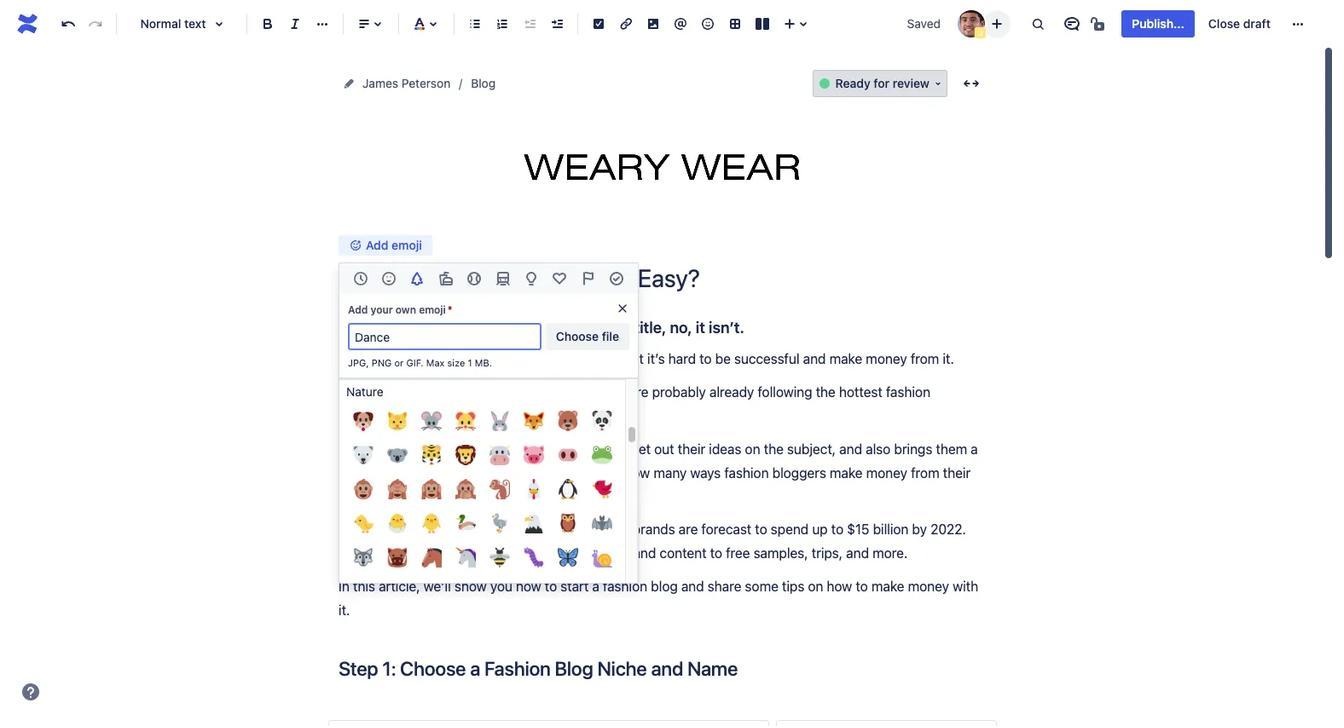 Task type: locate. For each thing, give the bounding box(es) containing it.
you
[[352, 318, 378, 337], [490, 579, 512, 595]]

1 vertical spatial it.
[[339, 603, 350, 618]]

you're up :dog: image
[[350, 385, 388, 400]]

on down about
[[493, 408, 509, 424]]

to right the skip
[[490, 318, 505, 337]]

fashion right the hottest
[[886, 385, 931, 400]]

emoji inside emojis actions and list panel tab panel
[[419, 304, 446, 317]]

choose right 1:
[[400, 658, 466, 681]]

with inside a fashion blog provides them with a platform to get out their ideas on the subject, and also brings them a ton of opportunities. you'd be surprised to see how many ways fashion bloggers make money from their blogs.
[[520, 442, 546, 457]]

0 horizontal spatial choose
[[400, 658, 466, 681]]

their
[[678, 442, 706, 457], [943, 465, 971, 481]]

publish...
[[1132, 16, 1185, 31]]

1 horizontal spatial their
[[943, 465, 971, 481]]

bloggers inside if you're passionate about fashion and style, you're probably already following the hottest fashion bloggers and influencers on instagram.
[[339, 408, 393, 424]]

and left share
[[681, 579, 704, 595]]

productivity image
[[607, 269, 627, 289]]

1 vertical spatial from
[[911, 465, 940, 481]]

emoji up the nature image
[[392, 238, 422, 253]]

2 them from the left
[[936, 442, 967, 457]]

the inside a fashion blog provides them with a platform to get out their ideas on the subject, and also brings them a ton of opportunities. you'd be surprised to see how many ways fashion bloggers make money from their blogs.
[[764, 442, 784, 457]]

draft
[[1243, 16, 1271, 31]]

your
[[371, 304, 393, 317]]

2 vertical spatial money
[[908, 579, 949, 595]]

0 vertical spatial choose
[[556, 329, 599, 344]]

5 cell from the left
[[483, 576, 517, 608]]

bloggers down nature
[[339, 408, 393, 424]]

start
[[561, 579, 589, 595]]

fashion
[[485, 658, 551, 681]]

make up the hottest
[[830, 351, 863, 367]]

billion
[[873, 522, 909, 538]]

on inside if you're passionate about fashion and style, you're probably already following the hottest fashion bloggers and influencers on instagram.
[[493, 408, 509, 424]]

0 vertical spatial money
[[866, 351, 907, 367]]

0 horizontal spatial be
[[504, 465, 519, 481]]

bullet list ⌘⇧8 image
[[465, 14, 485, 34]]

cell down :horse: "image"
[[415, 576, 449, 608]]

:monkey_face: image
[[353, 479, 374, 500]]

with
[[520, 442, 546, 457], [953, 579, 978, 595]]

if for if you're passionate about fashion and style, you're probably already following the hottest fashion bloggers and influencers on instagram.
[[339, 385, 347, 400]]

spend down :hatching_chick: icon
[[373, 546, 410, 561]]

to
[[439, 318, 453, 337], [490, 318, 505, 337], [700, 351, 712, 367], [615, 442, 627, 457], [584, 465, 596, 481], [404, 522, 417, 538], [755, 522, 767, 538], [831, 522, 844, 538], [710, 546, 722, 561], [545, 579, 557, 595], [856, 579, 868, 595]]

bloggers down subject,
[[772, 465, 826, 481]]

2 vertical spatial from
[[501, 546, 529, 561]]

1 horizontal spatial blog
[[555, 658, 593, 681]]

1 vertical spatial choose
[[400, 658, 466, 681]]

0 horizontal spatial blog
[[471, 76, 496, 90]]

0 horizontal spatial with
[[520, 442, 546, 457]]

add image, video, or file image
[[643, 14, 664, 34]]

mb.
[[475, 358, 492, 369]]

0 horizontal spatial them
[[485, 442, 517, 457]]

:dog: image
[[353, 411, 374, 432]]

them right brings
[[936, 442, 967, 457]]

:polar_bear: image
[[353, 445, 374, 466]]

add inside emojis actions and list panel tab panel
[[348, 304, 368, 317]]

if
[[339, 318, 348, 337], [339, 385, 347, 400]]

a left fashion
[[470, 658, 480, 681]]

flags image
[[578, 269, 599, 289]]

1 horizontal spatial them
[[936, 442, 967, 457]]

james peterson image
[[958, 10, 986, 38]]

1 vertical spatial be
[[504, 465, 519, 481]]

bold ⌘b image
[[258, 14, 278, 34]]

0 horizontal spatial bloggers
[[339, 408, 393, 424]]

blog left niche
[[555, 658, 593, 681]]

the down cancel icon
[[607, 318, 631, 337]]

blog inside a fashion blog provides them with a platform to get out their ideas on the subject, and also brings them a ton of opportunities. you'd be surprised to see how many ways fashion bloggers make money from their blogs.
[[399, 442, 426, 457]]

you'd
[[466, 465, 500, 481]]

to left start on the bottom left of the page
[[545, 579, 557, 595]]

cell down :butterfly: image
[[551, 576, 585, 608]]

1 horizontal spatial you
[[490, 579, 512, 595]]

make inside a fashion blog provides them with a platform to get out their ideas on the subject, and also brings them a ton of opportunities. you'd be surprised to see how many ways fashion bloggers make money from their blogs.
[[830, 465, 863, 481]]

business
[[420, 522, 475, 538]]

if down starting
[[339, 385, 347, 400]]

of
[[362, 465, 374, 481]]

on down according to business insider
[[414, 546, 429, 561]]

it. inside in this article, we'll show you how to start a fashion blog and share some tips on how to make money with it.
[[339, 603, 350, 618]]

with inside in this article, we'll show you how to start a fashion blog and share some tips on how to make money with it.
[[953, 579, 978, 595]]

1 vertical spatial add
[[348, 304, 368, 317]]

Main content area, start typing to enter text. text field
[[328, 318, 997, 727]]

cell down the :bug: icon
[[517, 576, 551, 608]]

2 horizontal spatial how
[[827, 579, 852, 595]]

choose file
[[556, 329, 619, 344]]

emojis actions and list panel tab panel
[[339, 294, 638, 610]]

0 vertical spatial be
[[715, 351, 731, 367]]

1 vertical spatial make
[[830, 465, 863, 481]]

the inside if you're passionate about fashion and style, you're probably already following the hottest fashion bloggers and influencers on instagram.
[[816, 385, 836, 400]]

with down the :fox: image
[[520, 442, 546, 457]]

everything
[[433, 546, 497, 561]]

close draft
[[1209, 16, 1271, 31]]

a right brings
[[971, 442, 978, 457]]

how down get
[[625, 465, 650, 481]]

cell down :bee: image
[[483, 576, 517, 608]]

how down trips,
[[827, 579, 852, 595]]

0 vertical spatial emoji
[[392, 238, 422, 253]]

money up the hottest
[[866, 351, 907, 367]]

1 horizontal spatial bloggers
[[772, 465, 826, 481]]

8 cell from the left
[[585, 576, 619, 608]]

subject,
[[787, 442, 836, 457]]

close draft button
[[1198, 10, 1281, 38]]

following
[[758, 385, 812, 400]]

and up instagram.
[[548, 385, 571, 400]]

on right tips
[[808, 579, 823, 595]]

many
[[654, 465, 687, 481]]

spend
[[771, 522, 809, 538], [373, 546, 410, 561]]

0 vertical spatial bloggers
[[339, 408, 393, 424]]

outdent ⇧tab image
[[519, 14, 540, 34]]

passionate
[[392, 385, 458, 400]]

6 cell from the left
[[517, 576, 551, 608]]

they
[[339, 546, 369, 561]]

you're down but
[[611, 385, 649, 400]]

style
[[600, 522, 629, 538]]

in
[[591, 318, 604, 337]]

straightforward,
[[523, 351, 620, 367]]

:pig: image
[[524, 445, 544, 466]]

:pig_nose: image
[[558, 445, 578, 466]]

objects image
[[521, 269, 542, 289]]

them down :rabbit: image
[[485, 442, 517, 457]]

add
[[366, 238, 389, 253], [348, 304, 368, 317]]

on
[[493, 408, 509, 424], [745, 442, 760, 457], [414, 546, 429, 561], [808, 579, 823, 595]]

spend up samples,
[[771, 522, 809, 538]]

1 horizontal spatial how
[[625, 465, 650, 481]]

0 horizontal spatial you're
[[350, 385, 388, 400]]

2 vertical spatial make
[[872, 579, 905, 595]]

be left :chicken: icon
[[504, 465, 519, 481]]

cell down :unicorn: icon
[[449, 576, 483, 608]]

redo ⌘⇧z image
[[85, 14, 106, 34]]

find and replace image
[[1028, 14, 1049, 34]]

james
[[363, 76, 398, 90]]

on inside , fashion and style brands are forecast to spend up to $15 billion by 2022. they spend on everything from promoted posts and content to free samples, trips, and more.
[[414, 546, 429, 561]]

add emoji button
[[339, 236, 432, 256]]

money down "also"
[[866, 465, 908, 481]]

,
[[519, 522, 522, 538]]

fashion down posts
[[603, 579, 648, 595]]

0 horizontal spatial it.
[[339, 603, 350, 618]]

1 vertical spatial bloggers
[[772, 465, 826, 481]]

indent tab image
[[547, 14, 567, 34]]

1 vertical spatial their
[[943, 465, 971, 481]]

out
[[654, 442, 674, 457]]

on right ideas
[[745, 442, 760, 457]]

how down the :bug: icon
[[516, 579, 541, 595]]

0 vertical spatial if
[[339, 318, 348, 337]]

make down more.
[[872, 579, 905, 595]]

0 vertical spatial with
[[520, 442, 546, 457]]

a
[[391, 351, 398, 367], [549, 442, 557, 457], [971, 442, 978, 457], [592, 579, 600, 595], [470, 658, 480, 681]]

1 horizontal spatial with
[[953, 579, 978, 595]]

how
[[625, 465, 650, 481], [516, 579, 541, 595], [827, 579, 852, 595]]

1 vertical spatial you
[[490, 579, 512, 595]]

are
[[679, 522, 698, 538]]

:hamster: image
[[455, 411, 476, 432]]

you down your
[[352, 318, 378, 337]]

add your own emoji *
[[348, 304, 453, 317]]

insider
[[478, 522, 519, 538]]

trips,
[[812, 546, 843, 561]]

1 vertical spatial if
[[339, 385, 347, 400]]

money down by
[[908, 579, 949, 595]]

show
[[455, 579, 487, 595]]

in
[[339, 579, 350, 595]]

:unicorn: image
[[455, 548, 476, 568]]

numbered list ⌘⇧7 image
[[492, 14, 513, 34]]

:penguin: image
[[558, 479, 578, 500]]

blog
[[401, 351, 428, 367], [399, 442, 426, 457], [651, 579, 678, 595]]

1 vertical spatial blog
[[399, 442, 426, 457]]

1 horizontal spatial you're
[[611, 385, 649, 400]]

saved
[[907, 16, 941, 31]]

to left the :hatched_chick: image
[[404, 522, 417, 538]]

to left 'see'
[[584, 465, 596, 481]]

if you wanted to skip to the answer in the title, no, it isn't.
[[339, 318, 748, 337]]

their up ways
[[678, 442, 706, 457]]

1 horizontal spatial it.
[[943, 351, 954, 367]]

be down isn't.
[[715, 351, 731, 367]]

blog right peterson
[[471, 76, 496, 90]]

and left style
[[574, 522, 597, 538]]

2 if from the top
[[339, 385, 347, 400]]

1 horizontal spatial choose
[[556, 329, 599, 344]]

$15
[[847, 522, 870, 538]]

cell down :snail: icon
[[585, 576, 619, 608]]

0 vertical spatial make
[[830, 351, 863, 367]]

blog down content at bottom
[[651, 579, 678, 595]]

0 vertical spatial their
[[678, 442, 706, 457]]

if inside if you're passionate about fashion and style, you're probably already following the hottest fashion bloggers and influencers on instagram.
[[339, 385, 347, 400]]

their up 2022.
[[943, 465, 971, 481]]

add inside add emoji dropdown button
[[366, 238, 389, 253]]

the left the hottest
[[816, 385, 836, 400]]

confluence image
[[14, 10, 41, 38]]

7 cell from the left
[[551, 576, 585, 608]]

and left "also"
[[839, 442, 862, 457]]

:bird: image
[[592, 479, 612, 500]]

from inside , fashion and style brands are forecast to spend up to $15 billion by 2022. they spend on everything from promoted posts and content to free samples, trips, and more.
[[501, 546, 529, 561]]

1 horizontal spatial spend
[[771, 522, 809, 538]]

1 you're from the left
[[350, 385, 388, 400]]

1 vertical spatial blog
[[555, 658, 593, 681]]

1 vertical spatial money
[[866, 465, 908, 481]]

money
[[866, 351, 907, 367], [866, 465, 908, 481], [908, 579, 949, 595]]

link image
[[616, 14, 636, 34]]

0 horizontal spatial spend
[[373, 546, 410, 561]]

by
[[912, 522, 927, 538]]

add emoji image
[[349, 239, 363, 253]]

2 vertical spatial blog
[[651, 579, 678, 595]]

the left subject,
[[764, 442, 784, 457]]

money inside a fashion blog provides them with a platform to get out their ideas on the subject, and also brings them a ton of opportunities. you'd be surprised to see how many ways fashion bloggers make money from their blogs.
[[866, 465, 908, 481]]

and
[[803, 351, 826, 367], [548, 385, 571, 400], [396, 408, 419, 424], [839, 442, 862, 457], [574, 522, 597, 538], [633, 546, 656, 561], [846, 546, 869, 561], [681, 579, 704, 595], [651, 658, 683, 681]]

forecast
[[702, 522, 752, 538]]

:tiger: image
[[421, 445, 442, 466]]

title,
[[634, 318, 666, 337]]

emoji left *
[[419, 304, 446, 317]]

publish... button
[[1122, 10, 1195, 38]]

cell
[[346, 576, 380, 608], [380, 576, 415, 608], [415, 576, 449, 608], [449, 576, 483, 608], [483, 576, 517, 608], [517, 576, 551, 608], [551, 576, 585, 608], [585, 576, 619, 608]]

fashion right ,
[[526, 522, 570, 538]]

0 vertical spatial spend
[[771, 522, 809, 538]]

with down 2022.
[[953, 579, 978, 595]]

fashion up of on the bottom
[[351, 442, 396, 457]]

choose up straightforward,
[[556, 329, 599, 344]]

wanted
[[382, 318, 435, 337]]

make down subject,
[[830, 465, 863, 481]]

1 vertical spatial emoji
[[419, 304, 446, 317]]

blog up opportunities.
[[399, 442, 426, 457]]

fashion up the :fox: image
[[500, 385, 545, 400]]

blog
[[471, 76, 496, 90], [555, 658, 593, 681]]

0 vertical spatial blog
[[401, 351, 428, 367]]

a
[[339, 442, 347, 457]]

platform
[[560, 442, 612, 457]]

:baby_chick: image
[[353, 513, 374, 534]]

0 vertical spatial you
[[352, 318, 378, 337]]

and right niche
[[651, 658, 683, 681]]

bloggers
[[339, 408, 393, 424], [772, 465, 826, 481]]

to down $15
[[856, 579, 868, 595]]

a right start on the bottom left of the page
[[592, 579, 600, 595]]

1 vertical spatial with
[[953, 579, 978, 595]]

nature grid
[[339, 380, 638, 610]]

0 vertical spatial blog
[[471, 76, 496, 90]]

1 if from the top
[[339, 318, 348, 337]]

:bug: image
[[524, 548, 544, 568]]

0 vertical spatial add
[[366, 238, 389, 253]]

cell down :wolf: "image"
[[346, 576, 380, 608]]

emoji
[[392, 238, 422, 253], [419, 304, 446, 317]]

add left your
[[348, 304, 368, 317]]

blog down wanted
[[401, 351, 428, 367]]

if up starting
[[339, 318, 348, 337]]

a left 'gif.'
[[391, 351, 398, 367]]

:chicken: image
[[524, 479, 544, 500]]

update header image
[[606, 173, 720, 187]]

:cow: image
[[490, 445, 510, 466]]

add emoji
[[366, 238, 422, 253]]

jpg,
[[348, 358, 369, 369]]

cell right this
[[380, 576, 415, 608]]

you down :bee: image
[[490, 579, 512, 595]]

up
[[812, 522, 828, 538]]

:lion_face: image
[[455, 445, 476, 466]]

add right add emoji icon
[[366, 238, 389, 253]]

0 vertical spatial from
[[911, 351, 939, 367]]

choose
[[556, 329, 599, 344], [400, 658, 466, 681]]

blog for fashion
[[399, 442, 426, 457]]



Task type: vqa. For each thing, say whether or not it's contained in the screenshot.
the left you're
yes



Task type: describe. For each thing, give the bounding box(es) containing it.
add for add emoji
[[366, 238, 389, 253]]

nature
[[346, 385, 384, 399]]

to left free
[[710, 546, 722, 561]]

no restrictions image
[[1090, 14, 1110, 34]]

if you're passionate about fashion and style, you're probably already following the hottest fashion bloggers and influencers on instagram.
[[339, 385, 934, 424]]

confluence image
[[14, 10, 41, 38]]

max
[[426, 358, 445, 369]]

invite to edit image
[[987, 13, 1008, 34]]

blog inside in this article, we'll show you how to start a fashion blog and share some tips on how to make money with it.
[[651, 579, 678, 595]]

:fox: image
[[524, 411, 544, 432]]

answer
[[535, 318, 587, 337]]

blog inside main content area, start typing to enter text. text box
[[555, 658, 593, 681]]

help image
[[20, 682, 41, 703]]

image
[[688, 173, 720, 187]]

from inside a fashion blog provides them with a platform to get out their ideas on the subject, and also brings them a ton of opportunities. you'd be surprised to see how many ways fashion bloggers make money from their blogs.
[[911, 465, 940, 481]]

emoji picker dialog
[[339, 263, 639, 610]]

:rabbit: image
[[490, 411, 510, 432]]

blogs.
[[339, 489, 376, 504]]

on inside in this article, we'll show you how to start a fashion blog and share some tips on how to make money with it.
[[808, 579, 823, 595]]

to down *
[[439, 318, 453, 337]]

peterson
[[402, 76, 451, 90]]

Blog post title text field
[[339, 264, 987, 293]]

a left :pig_nose: image
[[549, 442, 557, 457]]

step 1: choose a fashion blog niche and name
[[339, 658, 738, 681]]

make inside in this article, we'll show you how to start a fashion blog and share some tips on how to make money with it.
[[872, 579, 905, 595]]

and inside a fashion blog provides them with a platform to get out their ideas on the subject, and also brings them a ton of opportunities. you'd be surprised to see how many ways fashion bloggers make money from their blogs.
[[839, 442, 862, 457]]

content
[[660, 546, 707, 561]]

table image
[[725, 14, 746, 34]]

close
[[1209, 16, 1240, 31]]

:owl: image
[[558, 513, 578, 534]]

1 horizontal spatial be
[[715, 351, 731, 367]]

normal
[[140, 16, 181, 31]]

:bee: image
[[490, 548, 510, 568]]

:hatched_chick: image
[[421, 513, 442, 534]]

travel & places image
[[493, 269, 513, 289]]

file
[[602, 329, 619, 344]]

0 vertical spatial it.
[[943, 351, 954, 367]]

food & drink image
[[436, 269, 456, 289]]

:speak_no_evil: image
[[455, 479, 476, 500]]

comment icon image
[[1062, 14, 1083, 34]]

promoted
[[533, 546, 593, 561]]

brands
[[633, 522, 675, 538]]

and down $15
[[846, 546, 869, 561]]

2 cell from the left
[[380, 576, 415, 608]]

1:
[[382, 658, 396, 681]]

normal text button
[[124, 5, 240, 43]]

:cat: image
[[387, 411, 408, 432]]

move this blog image
[[342, 77, 356, 90]]

jpg, png or gif. max size 1 mb.
[[348, 358, 492, 369]]

and inside in this article, we'll show you how to start a fashion blog and share some tips on how to make money with it.
[[681, 579, 704, 595]]

choose inside choose file button
[[556, 329, 599, 344]]

skip
[[457, 318, 486, 337]]

starting a blog today is pretty straightforward, but it's hard to be successful and make money from it.
[[339, 351, 954, 367]]

italic ⌘i image
[[285, 14, 305, 34]]

update header image button
[[601, 145, 725, 188]]

niche
[[597, 658, 647, 681]]

according
[[339, 522, 401, 538]]

:snail: image
[[592, 548, 612, 568]]

surprised
[[523, 465, 580, 481]]

:bear: image
[[558, 411, 578, 432]]

:duck: image
[[455, 513, 476, 534]]

and down brands
[[633, 546, 656, 561]]

step
[[339, 658, 378, 681]]

, fashion and style brands are forecast to spend up to $15 billion by 2022. they spend on everything from promoted posts and content to free samples, trips, and more.
[[339, 522, 970, 561]]

action item image
[[589, 14, 609, 34]]

frequent image
[[350, 269, 371, 289]]

1
[[468, 358, 472, 369]]

activity image
[[464, 269, 485, 289]]

posts
[[596, 546, 630, 561]]

1 them from the left
[[485, 442, 517, 457]]

if for if you wanted to skip to the answer in the title, no, it isn't.
[[339, 318, 348, 337]]

opportunities.
[[378, 465, 463, 481]]

fashion inside in this article, we'll show you how to start a fashion blog and share some tips on how to make money with it.
[[603, 579, 648, 595]]

isn't.
[[709, 318, 744, 337]]

how inside a fashion blog provides them with a platform to get out their ideas on the subject, and also brings them a ton of opportunities. you'd be surprised to see how many ways fashion bloggers make money from their blogs.
[[625, 465, 650, 481]]

:mouse: image
[[421, 411, 442, 432]]

you inside in this article, we'll show you how to start a fashion blog and share some tips on how to make money with it.
[[490, 579, 512, 595]]

successful
[[734, 351, 800, 367]]

free
[[726, 546, 750, 561]]

update
[[606, 173, 645, 187]]

ton
[[339, 465, 359, 481]]

mention image
[[670, 14, 691, 34]]

:hear_no_evil: image
[[421, 479, 442, 500]]

1 vertical spatial spend
[[373, 546, 410, 561]]

name
[[688, 658, 738, 681]]

provides
[[429, 442, 482, 457]]

fashion down ideas
[[724, 465, 769, 481]]

people image
[[379, 269, 399, 289]]

get
[[631, 442, 651, 457]]

nature image
[[407, 269, 428, 289]]

2022.
[[931, 522, 966, 538]]

no,
[[670, 318, 692, 337]]

:eagle: image
[[524, 513, 544, 534]]

:panda_face: image
[[592, 411, 612, 432]]

1 cell from the left
[[346, 576, 380, 608]]

or
[[395, 358, 404, 369]]

more formatting image
[[312, 14, 333, 34]]

:koala: image
[[387, 445, 408, 466]]

james peterson link
[[363, 73, 451, 94]]

business insider link
[[420, 522, 519, 538]]

cancel image
[[616, 302, 630, 316]]

Enter a name for the new emoji field
[[350, 325, 540, 349]]

layouts image
[[752, 14, 773, 34]]

choose file button
[[546, 323, 630, 351]]

text
[[184, 16, 206, 31]]

share
[[708, 579, 742, 595]]

:boar: image
[[387, 548, 408, 568]]

to right up
[[831, 522, 844, 538]]

:wolf: image
[[353, 548, 374, 568]]

make page full-width image
[[961, 73, 982, 94]]

:monkey: image
[[490, 479, 510, 500]]

fashion inside , fashion and style brands are forecast to spend up to $15 billion by 2022. they spend on everything from promoted posts and content to free samples, trips, and more.
[[526, 522, 570, 538]]

0 horizontal spatial you
[[352, 318, 378, 337]]

ways
[[690, 465, 721, 481]]

to left get
[[615, 442, 627, 457]]

and up "following" in the right bottom of the page
[[803, 351, 826, 367]]

:hatching_chick: image
[[387, 513, 408, 534]]

:horse: image
[[421, 548, 442, 568]]

article,
[[379, 579, 420, 595]]

to up samples,
[[755, 522, 767, 538]]

the up pretty
[[508, 318, 532, 337]]

choose inside main content area, start typing to enter text. text box
[[400, 658, 466, 681]]

and left the :mouse: image
[[396, 408, 419, 424]]

is
[[469, 351, 479, 367]]

:butterfly: image
[[558, 548, 578, 568]]

bloggers inside a fashion blog provides them with a platform to get out their ideas on the subject, and also brings them a ton of opportunities. you'd be surprised to see how many ways fashion bloggers make money from their blogs.
[[772, 465, 826, 481]]

:frog: image
[[592, 445, 612, 466]]

it's
[[647, 351, 665, 367]]

gif.
[[406, 358, 424, 369]]

also
[[866, 442, 891, 457]]

:dodo: image
[[490, 513, 510, 534]]

be inside a fashion blog provides them with a platform to get out their ideas on the subject, and also brings them a ton of opportunities. you'd be surprised to see how many ways fashion bloggers make money from their blogs.
[[504, 465, 519, 481]]

add for add your own emoji *
[[348, 304, 368, 317]]

hard
[[668, 351, 696, 367]]

:see_no_evil: image
[[387, 479, 408, 500]]

tips
[[782, 579, 805, 595]]

on inside a fashion blog provides them with a platform to get out their ideas on the subject, and also brings them a ton of opportunities. you'd be surprised to see how many ways fashion bloggers make money from their blogs.
[[745, 442, 760, 457]]

0 horizontal spatial their
[[678, 442, 706, 457]]

symbols image
[[550, 269, 570, 289]]

pretty
[[483, 351, 519, 367]]

undo ⌘z image
[[58, 14, 78, 34]]

choose an emoji category tab list
[[339, 264, 638, 294]]

some
[[745, 579, 779, 595]]

more image
[[1288, 14, 1308, 34]]

in this article, we'll show you how to start a fashion blog and share some tips on how to make money with it.
[[339, 579, 982, 618]]

emoji inside add emoji dropdown button
[[392, 238, 422, 253]]

a inside in this article, we'll show you how to start a fashion blog and share some tips on how to make money with it.
[[592, 579, 600, 595]]

it
[[696, 318, 705, 337]]

hottest
[[839, 385, 883, 400]]

to right hard
[[700, 351, 712, 367]]

according to business insider
[[339, 522, 519, 538]]

0 horizontal spatial how
[[516, 579, 541, 595]]

4 cell from the left
[[449, 576, 483, 608]]

blog for a
[[401, 351, 428, 367]]

see
[[600, 465, 621, 481]]

*
[[448, 304, 453, 317]]

samples,
[[754, 546, 808, 561]]

align left image
[[354, 14, 374, 34]]

today
[[432, 351, 466, 367]]

emoji image
[[698, 14, 718, 34]]

brings
[[894, 442, 933, 457]]

2 you're from the left
[[611, 385, 649, 400]]

starting
[[339, 351, 387, 367]]

money inside in this article, we'll show you how to start a fashion blog and share some tips on how to make money with it.
[[908, 579, 949, 595]]

but
[[624, 351, 644, 367]]

james peterson
[[363, 76, 451, 90]]

:bat: image
[[592, 513, 612, 534]]

more.
[[873, 546, 908, 561]]

about
[[461, 385, 497, 400]]

own
[[396, 304, 416, 317]]

3 cell from the left
[[415, 576, 449, 608]]



